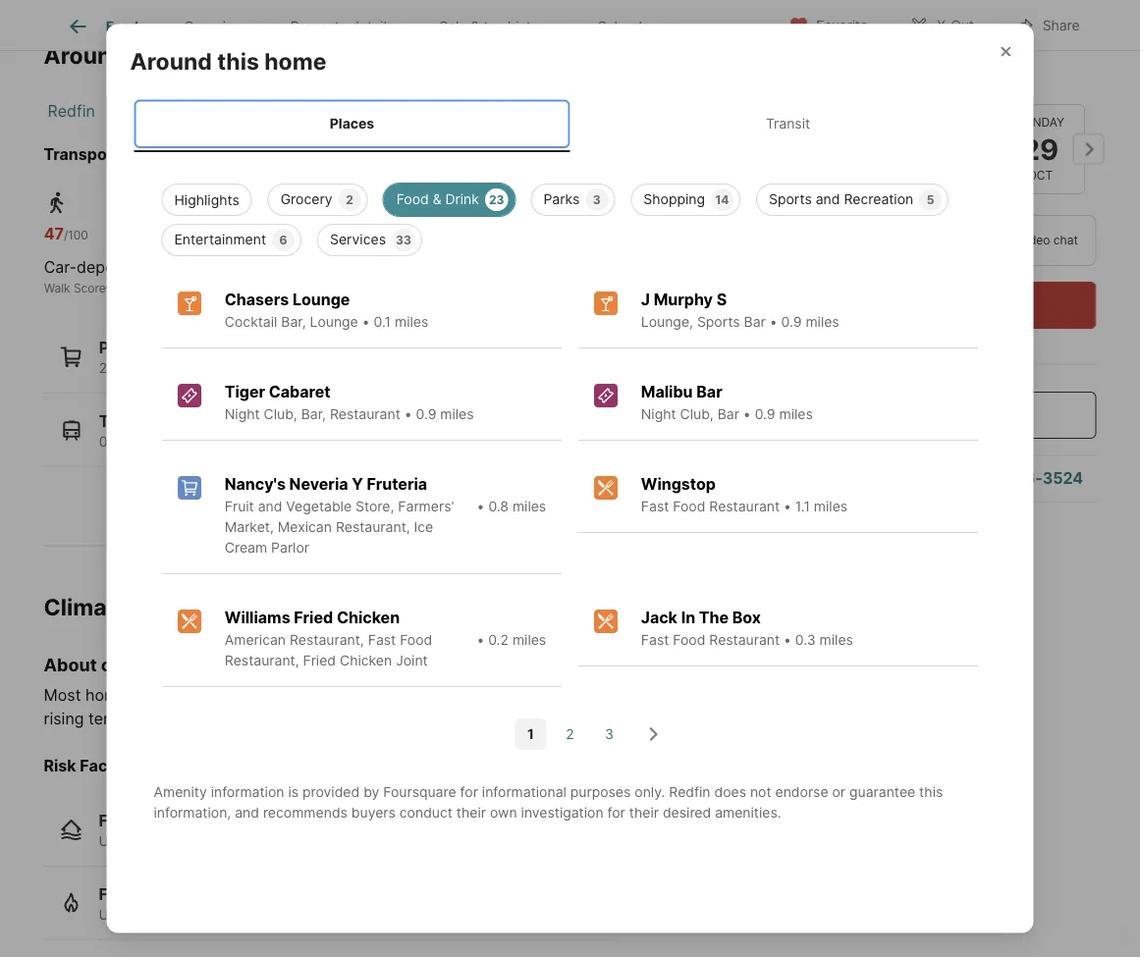 Task type: locate. For each thing, give the bounding box(es) containing it.
ice
[[414, 518, 433, 535]]

minimal down information
[[209, 811, 270, 831]]

night
[[225, 405, 260, 422], [641, 405, 676, 422]]

0.9 for tiger cabaret
[[416, 405, 436, 422]]

their left own
[[456, 804, 486, 821]]

factor inside flood factor - minimal unlikely to flood in next 30 years
[[145, 811, 195, 831]]

0 horizontal spatial in
[[191, 906, 202, 923]]

1 oct from the left
[[930, 168, 955, 183]]

wingstop fast food restaurant • 1.1 miles
[[641, 474, 848, 514]]

1 horizontal spatial oct
[[1027, 168, 1053, 183]]

2 ® from the left
[[329, 281, 337, 295]]

restaurant down the cabaret
[[330, 405, 400, 422]]

1 horizontal spatial places
[[330, 115, 374, 132]]

restaurant
[[330, 405, 400, 422], [709, 498, 780, 514], [709, 631, 780, 648]]

2 club, from the left
[[680, 405, 714, 422]]

2 horizontal spatial 0.9
[[781, 313, 802, 330]]

1 vertical spatial bar,
[[301, 405, 326, 422]]

0 horizontal spatial 2
[[99, 360, 107, 377]]

• left the 1.1
[[784, 498, 791, 514]]

2 horizontal spatial in
[[269, 906, 280, 923]]

0 vertical spatial be
[[474, 686, 493, 705]]

0 vertical spatial restaurant
[[330, 405, 400, 422]]

night inside malibu bar night club, bar • 0.9 miles
[[641, 405, 676, 422]]

car-dependent walk score ®
[[44, 258, 157, 295]]

0.9
[[781, 313, 802, 330], [416, 405, 436, 422], [755, 405, 775, 422]]

1 ® from the left
[[106, 281, 113, 295]]

1 vertical spatial chicken
[[340, 652, 392, 669]]

informational
[[482, 784, 567, 800]]

sports down s
[[697, 313, 740, 330]]

1 vertical spatial lounge
[[310, 313, 358, 330]]

parks
[[294, 360, 330, 377]]

1 horizontal spatial score
[[297, 281, 329, 295]]

in right flood
[[207, 833, 219, 850]]

2 vertical spatial bar
[[718, 405, 739, 422]]

0 vertical spatial tab list
[[44, 0, 688, 50]]

restaurant, inside fruit and vegetable store, farmers' market, mexican restaurant, ice cream parlor
[[336, 518, 410, 535]]

chicken up disasters,
[[340, 652, 392, 669]]

via
[[1000, 233, 1016, 247]]

groceries,
[[111, 360, 176, 377]]

places right county
[[330, 115, 374, 132]]

be inside the most homes have some risk of natural disasters, and may be impacted by climate change due to rising temperatures and sea levels.
[[474, 686, 493, 705]]

2 horizontal spatial transit
[[766, 115, 810, 132]]

property details tab
[[268, 3, 417, 50]]

bar up malibu bar night club, bar • 0.9 miles
[[744, 313, 766, 330]]

1 horizontal spatial ®
[[329, 281, 337, 295]]

1 vertical spatial be
[[170, 906, 187, 923]]

minimal up the wildfire
[[195, 885, 256, 904]]

next
[[223, 833, 251, 850], [284, 906, 312, 923]]

next inside fire factor - minimal unlikely to be in a wildfire in next 30 years
[[284, 906, 312, 923]]

cream
[[225, 539, 267, 556]]

miles inside tiger cabaret night club, bar, restaurant • 0.9 miles
[[440, 405, 474, 422]]

1 horizontal spatial night
[[641, 405, 676, 422]]

factor inside fire factor - minimal unlikely to be in a wildfire in next 30 years
[[131, 885, 181, 904]]

years inside fire factor - minimal unlikely to be in a wildfire in next 30 years
[[337, 906, 373, 923]]

0 horizontal spatial by
[[363, 784, 379, 800]]

1 horizontal spatial &
[[471, 18, 480, 35]]

unlikely down fire
[[99, 906, 150, 923]]

neveria
[[289, 474, 348, 493]]

transit inside some transit transit score ®
[[256, 281, 294, 295]]

and down information
[[235, 804, 259, 821]]

fire
[[99, 885, 128, 904]]

fast up the joint
[[368, 631, 396, 648]]

2 inside places 2 groceries, 20 restaurants, 3 parks
[[99, 360, 107, 377]]

next right the wildfire
[[284, 906, 312, 923]]

0.9 inside tiger cabaret night club, bar, restaurant • 0.9 miles
[[416, 405, 436, 422]]

in for fire factor - minimal
[[191, 906, 202, 923]]

0 horizontal spatial years
[[276, 833, 311, 850]]

14
[[715, 192, 729, 207]]

unlikely down flood
[[99, 833, 150, 850]]

• up wingstop fast food restaurant • 1.1 miles at the right
[[743, 405, 751, 422]]

0 horizontal spatial 0.9
[[416, 405, 436, 422]]

food down wingstop
[[673, 498, 705, 514]]

1 vertical spatial restaurant
[[709, 498, 780, 514]]

- for flood
[[198, 811, 206, 831]]

0 vertical spatial years
[[276, 833, 311, 850]]

0 horizontal spatial ®
[[106, 281, 113, 295]]

& for sale
[[471, 18, 480, 35]]

0 vertical spatial unlikely
[[99, 833, 150, 850]]

this down overview
[[217, 48, 259, 75]]

• up fruteria
[[404, 405, 412, 422]]

history
[[508, 18, 552, 35]]

1 horizontal spatial in
[[207, 833, 219, 850]]

may
[[439, 686, 470, 705]]

- inside flood factor - minimal unlikely to flood in next 30 years
[[198, 811, 206, 831]]

3 left parks
[[282, 360, 290, 377]]

transit 015, 016, 018, 224
[[99, 412, 216, 450]]

flood factor - minimal unlikely to flood in next 30 years
[[99, 811, 311, 850]]

score down transit on the top of the page
[[297, 281, 329, 295]]

transit down some
[[256, 281, 294, 295]]

2 score from the left
[[297, 281, 329, 295]]

1 horizontal spatial redfin
[[669, 784, 711, 800]]

tab list up the parks
[[130, 96, 1010, 152]]

1 club, from the left
[[264, 405, 297, 422]]

about climate risks
[[44, 654, 211, 675]]

food up 33 at left top
[[396, 190, 429, 207]]

by inside the most homes have some risk of natural disasters, and may be impacted by climate change due to rising temperatures and sea levels.
[[571, 686, 589, 705]]

0 horizontal spatial /100
[[64, 228, 88, 243]]

dallas county link
[[201, 101, 304, 120]]

risks
[[134, 594, 188, 621], [169, 654, 211, 675]]

lounge left 0.1
[[310, 313, 358, 330]]

• inside malibu bar night club, bar • 0.9 miles
[[743, 405, 751, 422]]

their
[[456, 804, 486, 821], [629, 804, 659, 821]]

1 vertical spatial for
[[607, 804, 625, 821]]

- up flood
[[198, 811, 206, 831]]

around this home down overview
[[130, 48, 326, 75]]

1 horizontal spatial their
[[629, 804, 659, 821]]

• up malibu bar night club, bar • 0.9 miles
[[770, 313, 777, 330]]

2 vertical spatial 3
[[605, 726, 614, 743]]

3 right 2 button
[[605, 726, 614, 743]]

car-
[[44, 258, 77, 277]]

0 horizontal spatial 3
[[282, 360, 290, 377]]

to
[[743, 686, 758, 705], [153, 833, 167, 850], [153, 906, 167, 923]]

2 vertical spatial restaurant,
[[225, 652, 299, 669]]

1 vertical spatial years
[[337, 906, 373, 923]]

1 unlikely from the top
[[99, 833, 150, 850]]

1 horizontal spatial be
[[474, 686, 493, 705]]

food
[[396, 190, 429, 207], [673, 498, 705, 514], [400, 631, 432, 648], [673, 631, 705, 648]]

1 /100 from the left
[[64, 228, 88, 243]]

transit inside transit 015, 016, 018, 224
[[99, 412, 153, 431]]

night for malibu bar
[[641, 405, 676, 422]]

1 night from the left
[[225, 405, 260, 422]]

to inside flood factor - minimal unlikely to flood in next 30 years
[[153, 833, 167, 850]]

2 /100 from the left
[[277, 228, 302, 243]]

food down in
[[673, 631, 705, 648]]

club, inside malibu bar night club, bar • 0.9 miles
[[680, 405, 714, 422]]

29
[[1022, 132, 1058, 166]]

1 horizontal spatial next
[[284, 906, 312, 923]]

sports
[[769, 190, 812, 207], [697, 313, 740, 330]]

next inside flood factor - minimal unlikely to flood in next 30 years
[[223, 833, 251, 850]]

1 horizontal spatial 3
[[593, 192, 601, 207]]

risks up about climate risks
[[134, 594, 188, 621]]

restaurant down box
[[709, 631, 780, 648]]

redfin up transportation
[[48, 101, 95, 120]]

redfin up desired
[[669, 784, 711, 800]]

unlikely for flood
[[99, 833, 150, 850]]

transit for transit 015, 016, 018, 224
[[99, 412, 153, 431]]

1 vertical spatial next
[[284, 906, 312, 923]]

0 vertical spatial for
[[460, 784, 478, 800]]

by up buyers
[[363, 784, 379, 800]]

option
[[789, 215, 932, 266]]

1 button
[[515, 719, 547, 750]]

x-
[[937, 17, 951, 34]]

- inside fire factor - minimal unlikely to be in a wildfire in next 30 years
[[184, 885, 192, 904]]

for right foursquare
[[460, 784, 478, 800]]

and inside fruit and vegetable store, farmers' market, mexican restaurant, ice cream parlor
[[258, 498, 282, 514]]

night down tiger
[[225, 405, 260, 422]]

for down purposes
[[607, 804, 625, 821]]

0 vertical spatial to
[[743, 686, 758, 705]]

fast inside wingstop fast food restaurant • 1.1 miles
[[641, 498, 669, 514]]

county
[[250, 101, 304, 120]]

places up groceries,
[[99, 338, 150, 357]]

cabaret
[[269, 382, 330, 401]]

1 vertical spatial 30
[[316, 906, 333, 923]]

None button
[[801, 103, 890, 195], [995, 104, 1085, 194], [801, 103, 890, 195], [995, 104, 1085, 194]]

and down nancy's
[[258, 498, 282, 514]]

risk factor
[[44, 756, 129, 776]]

2 horizontal spatial 2
[[566, 726, 574, 743]]

2 horizontal spatial 3
[[605, 726, 614, 743]]

score for dependent
[[74, 281, 106, 295]]

0 horizontal spatial be
[[170, 906, 187, 923]]

impacted
[[497, 686, 567, 705]]

2 night from the left
[[641, 405, 676, 422]]

provided
[[302, 784, 360, 800]]

factor for flood
[[145, 811, 195, 831]]

transit up 015,
[[99, 412, 153, 431]]

1 vertical spatial &
[[433, 190, 442, 207]]

• left the '0.3'
[[784, 631, 791, 648]]

sunday 29 oct
[[1016, 115, 1064, 183]]

around down the feed link
[[44, 42, 126, 69]]

1 vertical spatial 2
[[99, 360, 107, 377]]

1 horizontal spatial climate
[[594, 686, 647, 705]]

schools
[[598, 18, 649, 35]]

feed
[[106, 18, 138, 35]]

bar, inside tiger cabaret night club, bar, restaurant • 0.9 miles
[[301, 405, 326, 422]]

j
[[641, 290, 650, 309]]

/100 inside 47 /100
[[64, 228, 88, 243]]

& left drink at the left of page
[[433, 190, 442, 207]]

2 vertical spatial factor
[[131, 885, 181, 904]]

and left recreation
[[816, 190, 840, 207]]

chasers lounge cocktail bar, lounge • 0.1 miles
[[225, 290, 428, 330]]

sunday
[[1016, 115, 1064, 129]]

1 horizontal spatial home
[[264, 48, 326, 75]]

lounge down transit on the top of the page
[[293, 290, 350, 309]]

williams fried chicken
[[225, 608, 400, 627]]

places inside tab
[[330, 115, 374, 132]]

® inside car-dependent walk score ®
[[106, 281, 113, 295]]

tour via video chat list box
[[789, 215, 1096, 266]]

/100 inside 43 /100
[[277, 228, 302, 243]]

chicken up american restaurant, fast food restaurant, fried chicken joint
[[337, 608, 400, 627]]

be left a
[[170, 906, 187, 923]]

oct up 5
[[930, 168, 955, 183]]

tab list inside around this home dialog
[[130, 96, 1010, 152]]

2 up services
[[346, 192, 353, 207]]

® down transit on the top of the page
[[329, 281, 337, 295]]

0 horizontal spatial their
[[456, 804, 486, 821]]

0 horizontal spatial transit
[[99, 412, 153, 431]]

to left a
[[153, 906, 167, 923]]

home down overview
[[178, 42, 240, 69]]

unlikely for fire
[[99, 906, 150, 923]]

to inside fire factor - minimal unlikely to be in a wildfire in next 30 years
[[153, 906, 167, 923]]

food inside jack in the box fast food restaurant • 0.3 miles
[[673, 631, 705, 648]]

3 inside button
[[605, 726, 614, 743]]

night inside tiger cabaret night club, bar, restaurant • 0.9 miles
[[225, 405, 260, 422]]

1 vertical spatial fried
[[303, 652, 336, 669]]

30 down recommends
[[255, 833, 272, 850]]

0 vertical spatial 2
[[346, 192, 353, 207]]

by up 2 button
[[571, 686, 589, 705]]

2 vertical spatial restaurant
[[709, 631, 780, 648]]

night down malibu
[[641, 405, 676, 422]]

around
[[44, 42, 126, 69], [130, 48, 212, 75]]

own
[[490, 804, 517, 821]]

fast down wingstop
[[641, 498, 669, 514]]

to right due
[[743, 686, 758, 705]]

parks
[[543, 190, 580, 207]]

& inside tab
[[471, 18, 480, 35]]

tab list containing places
[[130, 96, 1010, 152]]

sports right 14
[[769, 190, 812, 207]]

dallas
[[201, 101, 246, 120]]

club,
[[264, 405, 297, 422], [680, 405, 714, 422]]

0 horizontal spatial 30
[[255, 833, 272, 850]]

1 vertical spatial to
[[153, 833, 167, 850]]

336-
[[1004, 469, 1043, 488]]

oct
[[930, 168, 955, 183], [1027, 168, 1053, 183]]

1 horizontal spatial -
[[198, 811, 206, 831]]

• inside jack in the box fast food restaurant • 0.3 miles
[[784, 631, 791, 648]]

miles inside wingstop fast food restaurant • 1.1 miles
[[814, 498, 848, 514]]

bar, right cocktail
[[281, 313, 306, 330]]

around up the texas
[[130, 48, 212, 75]]

1 horizontal spatial for
[[607, 804, 625, 821]]

around this home element
[[130, 24, 350, 76]]

0 vertical spatial factor
[[80, 756, 129, 776]]

2 vertical spatial transit
[[99, 412, 153, 431]]

parlor
[[271, 539, 309, 556]]

score right walk
[[74, 281, 106, 295]]

restaurant, down store,
[[336, 518, 410, 535]]

factor right risk on the bottom of page
[[80, 756, 129, 776]]

/100 up some
[[277, 228, 302, 243]]

to left flood
[[153, 833, 167, 850]]

® down dependent
[[106, 281, 113, 295]]

30 right the wildfire
[[316, 906, 333, 923]]

0.8
[[488, 498, 509, 514]]

1 vertical spatial minimal
[[195, 885, 256, 904]]

2 vertical spatial 2
[[566, 726, 574, 743]]

0 vertical spatial -
[[198, 811, 206, 831]]

transit
[[766, 115, 810, 132], [256, 281, 294, 295], [99, 412, 153, 431]]

list box containing grocery
[[146, 176, 994, 256]]

murphy
[[654, 290, 713, 309]]

3 right the parks
[[593, 192, 601, 207]]

and
[[816, 190, 840, 207], [258, 498, 282, 514], [407, 686, 434, 705], [192, 709, 220, 728], [235, 804, 259, 821]]

0 horizontal spatial score
[[74, 281, 106, 295]]

1 horizontal spatial club,
[[680, 405, 714, 422]]

transit inside 'tab'
[[766, 115, 810, 132]]

in inside flood factor - minimal unlikely to flood in next 30 years
[[207, 833, 219, 850]]

® inside some transit transit score ®
[[329, 281, 337, 295]]

0 vertical spatial 3
[[593, 192, 601, 207]]

minimal inside flood factor - minimal unlikely to flood in next 30 years
[[209, 811, 270, 831]]

risks up "some"
[[169, 654, 211, 675]]

fast inside american restaurant, fast food restaurant, fried chicken joint
[[368, 631, 396, 648]]

this down feed
[[131, 42, 173, 69]]

disasters,
[[330, 686, 402, 705]]

williams
[[225, 608, 290, 627]]

fast down jack
[[641, 631, 669, 648]]

their down only.
[[629, 804, 659, 821]]

this right guarantee
[[919, 784, 943, 800]]

factor right fire
[[131, 885, 181, 904]]

rising
[[44, 709, 84, 728]]

list box inside around this home dialog
[[146, 176, 994, 256]]

night for tiger cabaret
[[225, 405, 260, 422]]

1 horizontal spatial /100
[[277, 228, 302, 243]]

restaurant,
[[336, 518, 410, 535], [290, 631, 364, 648], [225, 652, 299, 669]]

•
[[362, 313, 370, 330], [770, 313, 777, 330], [404, 405, 412, 422], [743, 405, 751, 422], [477, 498, 485, 514], [784, 498, 791, 514], [477, 631, 484, 648], [784, 631, 791, 648]]

• inside wingstop fast food restaurant • 1.1 miles
[[784, 498, 791, 514]]

0 vertical spatial &
[[471, 18, 480, 35]]

0 horizontal spatial night
[[225, 405, 260, 422]]

years inside flood factor - minimal unlikely to flood in next 30 years
[[276, 833, 311, 850]]

1 horizontal spatial 0.9
[[755, 405, 775, 422]]

& left tax
[[471, 18, 480, 35]]

buyers
[[351, 804, 396, 821]]

/100 up car-
[[64, 228, 88, 243]]

club, down the cabaret
[[264, 405, 297, 422]]

30 inside flood factor - minimal unlikely to flood in next 30 years
[[255, 833, 272, 850]]

in right the wildfire
[[269, 906, 280, 923]]

tab list up 75228
[[44, 0, 688, 50]]

restaurant left the 1.1
[[709, 498, 780, 514]]

bar,
[[281, 313, 306, 330], [301, 405, 326, 422]]

0 horizontal spatial places
[[99, 338, 150, 357]]

1 vertical spatial -
[[184, 885, 192, 904]]

0 vertical spatial bar,
[[281, 313, 306, 330]]

about
[[44, 654, 97, 675]]

redfin link
[[48, 101, 95, 120]]

factor for risk
[[80, 756, 129, 776]]

factor for fire
[[131, 885, 181, 904]]

factor up flood
[[145, 811, 195, 831]]

list box
[[146, 176, 994, 256]]

sale & tax history
[[439, 18, 552, 35]]

bar, inside chasers lounge cocktail bar, lounge • 0.1 miles
[[281, 313, 306, 330]]

0 horizontal spatial club,
[[264, 405, 297, 422]]

2 unlikely from the top
[[99, 906, 150, 923]]

0 vertical spatial bar
[[744, 313, 766, 330]]

redfin inside amenity information is provided by foursquare for informational purposes only. redfin does not endorse or guarantee this information, and recommends buyers conduct their own investigation for their desired amenities.
[[669, 784, 711, 800]]

/100
[[64, 228, 88, 243], [277, 228, 302, 243]]

1 vertical spatial climate
[[594, 686, 647, 705]]

0 vertical spatial transit
[[766, 115, 810, 132]]

for
[[460, 784, 478, 800], [607, 804, 625, 821]]

®
[[106, 281, 113, 295], [329, 281, 337, 295]]

2 vertical spatial to
[[153, 906, 167, 923]]

unlikely inside fire factor - minimal unlikely to be in a wildfire in next 30 years
[[99, 906, 150, 923]]

places inside places 2 groceries, 20 restaurants, 3 parks
[[99, 338, 150, 357]]

unlikely inside flood factor - minimal unlikely to flood in next 30 years
[[99, 833, 150, 850]]

be inside fire factor - minimal unlikely to be in a wildfire in next 30 years
[[170, 906, 187, 923]]

0 vertical spatial minimal
[[209, 811, 270, 831]]

oct down 29
[[1027, 168, 1053, 183]]

1 horizontal spatial transit
[[256, 281, 294, 295]]

& inside around this home dialog
[[433, 190, 442, 207]]

bar, down the cabaret
[[301, 405, 326, 422]]

be right may at bottom
[[474, 686, 493, 705]]

tab list
[[44, 0, 688, 50], [130, 96, 1010, 152]]

only.
[[635, 784, 665, 800]]

most homes have some risk of natural disasters, and may be impacted by climate change due to rising temperatures and sea levels.
[[44, 686, 758, 728]]

1 vertical spatial unlikely
[[99, 906, 150, 923]]

restaurant, down williams fried chicken
[[290, 631, 364, 648]]

fried up natural at the left bottom of the page
[[303, 652, 336, 669]]

fried
[[294, 608, 333, 627], [303, 652, 336, 669]]

fried up american restaurant, fast food restaurant, fried chicken joint
[[294, 608, 333, 627]]

services 33
[[330, 231, 411, 247]]

natural
[[274, 686, 326, 705]]

places for places
[[330, 115, 374, 132]]

0 horizontal spatial &
[[433, 190, 442, 207]]

0 vertical spatial 30
[[255, 833, 272, 850]]

2 oct from the left
[[1027, 168, 1053, 183]]

1 vertical spatial transit
[[256, 281, 294, 295]]

0.9 inside j murphy s lounge, sports bar • 0.9 miles
[[781, 313, 802, 330]]

services
[[330, 231, 386, 247]]

score inside some transit transit score ®
[[297, 281, 329, 295]]

• inside tiger cabaret night club, bar, restaurant • 0.9 miles
[[404, 405, 412, 422]]

1 horizontal spatial by
[[571, 686, 589, 705]]

club, inside tiger cabaret night club, bar, restaurant • 0.9 miles
[[264, 405, 297, 422]]

016,
[[130, 433, 156, 450]]

score inside car-dependent walk score ®
[[74, 281, 106, 295]]

near
[[162, 144, 197, 164]]

1 vertical spatial factor
[[145, 811, 195, 831]]

0 horizontal spatial sports
[[697, 313, 740, 330]]

club, for cabaret
[[264, 405, 297, 422]]

climate up 3 button
[[594, 686, 647, 705]]

bar up wingstop fast food restaurant • 1.1 miles at the right
[[718, 405, 739, 422]]

fruit and vegetable store, farmers' market, mexican restaurant, ice cream parlor
[[225, 498, 454, 556]]

favorite button
[[772, 4, 885, 45]]

1 score from the left
[[74, 281, 106, 295]]

next right flood
[[223, 833, 251, 850]]

0 horizontal spatial oct
[[930, 168, 955, 183]]

0 vertical spatial sports
[[769, 190, 812, 207]]

2 right 1 button
[[566, 726, 574, 743]]

transit up "sports and recreation"
[[766, 115, 810, 132]]

1 horizontal spatial years
[[337, 906, 373, 923]]

- down flood
[[184, 885, 192, 904]]

minimal inside fire factor - minimal unlikely to be in a wildfire in next 30 years
[[195, 885, 256, 904]]

1 horizontal spatial this
[[217, 48, 259, 75]]

in left a
[[191, 906, 202, 923]]

places tab
[[134, 100, 570, 148]]

tax
[[484, 18, 504, 35]]

places for places 2 groceries, 20 restaurants, 3 parks
[[99, 338, 150, 357]]

2 left groceries,
[[99, 360, 107, 377]]

food up the joint
[[400, 631, 432, 648]]



Task type: describe. For each thing, give the bounding box(es) containing it.
climate inside the most homes have some risk of natural disasters, and may be impacted by climate change due to rising temperatures and sea levels.
[[594, 686, 647, 705]]

2 inside "list box"
[[346, 192, 353, 207]]

0 horizontal spatial for
[[460, 784, 478, 800]]

conduct
[[399, 804, 453, 821]]

0.9 for j murphy s
[[781, 313, 802, 330]]

1923
[[201, 144, 239, 164]]

- for fire
[[184, 885, 192, 904]]

next image
[[1073, 133, 1104, 165]]

jack
[[641, 608, 678, 627]]

schools tab
[[575, 3, 672, 50]]

around inside around this home "element"
[[130, 48, 212, 75]]

30 inside fire factor - minimal unlikely to be in a wildfire in next 30 years
[[316, 906, 333, 923]]

0 vertical spatial redfin
[[48, 101, 95, 120]]

lounge,
[[641, 313, 693, 330]]

overview tab
[[161, 3, 268, 50]]

not
[[750, 784, 771, 800]]

minimal for fire factor - minimal
[[195, 885, 256, 904]]

& for food
[[433, 190, 442, 207]]

information
[[211, 784, 284, 800]]

risk
[[44, 756, 76, 776]]

75228 link
[[335, 101, 382, 120]]

box
[[732, 608, 761, 627]]

miles inside chasers lounge cocktail bar, lounge • 0.1 miles
[[395, 313, 428, 330]]

a
[[206, 906, 214, 923]]

miles inside j murphy s lounge, sports bar • 0.9 miles
[[806, 313, 839, 330]]

by inside amenity information is provided by foursquare for informational purposes only. redfin does not endorse or guarantee this information, and recommends buyers conduct their own investigation for their desired amenities.
[[363, 784, 379, 800]]

1.1
[[795, 498, 810, 514]]

out
[[951, 17, 974, 34]]

miles inside malibu bar night club, bar • 0.9 miles
[[779, 405, 813, 422]]

oct inside button
[[930, 168, 955, 183]]

® for dependent
[[106, 281, 113, 295]]

and inside amenity information is provided by foursquare for informational purposes only. redfin does not endorse or guarantee this information, and recommends buyers conduct their own investigation for their desired amenities.
[[235, 804, 259, 821]]

0 horizontal spatial climate
[[101, 654, 165, 675]]

1 their from the left
[[456, 804, 486, 821]]

information,
[[154, 804, 231, 821]]

texas link
[[127, 101, 170, 120]]

1 vertical spatial bar
[[697, 382, 722, 401]]

temperatures
[[88, 709, 188, 728]]

around this home down feed
[[44, 42, 240, 69]]

chasers
[[225, 290, 289, 309]]

home inside "element"
[[264, 48, 326, 75]]

(469)
[[956, 469, 1001, 488]]

transit tab
[[570, 100, 1006, 148]]

market,
[[225, 518, 274, 535]]

5
[[927, 192, 935, 207]]

sports inside j murphy s lounge, sports bar • 0.9 miles
[[697, 313, 740, 330]]

this inside amenity information is provided by foursquare for informational purposes only. redfin does not endorse or guarantee this information, and recommends buyers conduct their own investigation for their desired amenities.
[[919, 784, 943, 800]]

Oct button
[[898, 104, 987, 194]]

amenities.
[[715, 804, 781, 821]]

2 button
[[554, 719, 586, 750]]

2 inside button
[[566, 726, 574, 743]]

and down "some"
[[192, 709, 220, 728]]

to inside the most homes have some risk of natural disasters, and may be impacted by climate change due to rising temperatures and sea levels.
[[743, 686, 758, 705]]

restaurant inside tiger cabaret night club, bar, restaurant • 0.9 miles
[[330, 405, 400, 422]]

43
[[256, 224, 277, 244]]

share
[[1043, 17, 1080, 34]]

fried inside american restaurant, fast food restaurant, fried chicken joint
[[303, 652, 336, 669]]

around this home inside "element"
[[130, 48, 326, 75]]

risk
[[224, 686, 250, 705]]

3 button
[[594, 719, 625, 750]]

food inside wingstop fast food restaurant • 1.1 miles
[[673, 498, 705, 514]]

property
[[291, 18, 347, 35]]

amenity
[[154, 784, 207, 800]]

recommends
[[263, 804, 348, 821]]

• inside j murphy s lounge, sports bar • 0.9 miles
[[770, 313, 777, 330]]

0 vertical spatial risks
[[134, 594, 188, 621]]

/100 for 47
[[64, 228, 88, 243]]

33
[[396, 233, 411, 247]]

restaurant inside wingstop fast food restaurant • 1.1 miles
[[709, 498, 780, 514]]

chat
[[1054, 233, 1078, 247]]

tiger cabaret night club, bar, restaurant • 0.9 miles
[[225, 382, 474, 422]]

0.1
[[374, 313, 391, 330]]

x-out button
[[893, 4, 991, 45]]

• left the 0.2 on the left
[[477, 631, 484, 648]]

® for transit
[[329, 281, 337, 295]]

transit
[[303, 258, 350, 277]]

climate
[[44, 594, 129, 621]]

purposes
[[570, 784, 631, 800]]

2 their from the left
[[629, 804, 659, 821]]

015,
[[99, 433, 126, 450]]

some transit transit score ®
[[256, 258, 350, 295]]

vegetable
[[286, 498, 352, 514]]

0 vertical spatial fried
[[294, 608, 333, 627]]

1 vertical spatial risks
[[169, 654, 211, 675]]

in
[[681, 608, 695, 627]]

texas
[[127, 101, 170, 120]]

property details
[[291, 18, 394, 35]]

0.3
[[795, 631, 816, 648]]

23
[[489, 192, 504, 207]]

dependent
[[77, 258, 157, 277]]

score for transit
[[297, 281, 329, 295]]

food inside american restaurant, fast food restaurant, fried chicken joint
[[400, 631, 432, 648]]

1 vertical spatial restaurant,
[[290, 631, 364, 648]]

miles inside jack in the box fast food restaurant • 0.3 miles
[[820, 631, 853, 648]]

wildfire
[[218, 906, 265, 923]]

47
[[44, 224, 64, 244]]

to for flood factor - minimal
[[153, 833, 167, 850]]

sale
[[439, 18, 467, 35]]

homes
[[85, 686, 135, 705]]

most
[[44, 686, 81, 705]]

favorite
[[816, 17, 868, 34]]

3 inside "list box"
[[593, 192, 601, 207]]

0 horizontal spatial around
[[44, 42, 126, 69]]

food inside "list box"
[[396, 190, 429, 207]]

jack in the box fast food restaurant • 0.3 miles
[[641, 608, 853, 648]]

0 vertical spatial chicken
[[337, 608, 400, 627]]

0.9 inside malibu bar night club, bar • 0.9 miles
[[755, 405, 775, 422]]

transportation
[[44, 144, 159, 164]]

(469) 336-3524
[[956, 469, 1083, 488]]

investigation
[[521, 804, 604, 821]]

and left may at bottom
[[407, 686, 434, 705]]

sea
[[225, 709, 251, 728]]

ln
[[306, 144, 325, 164]]

details
[[351, 18, 394, 35]]

transit for transit
[[766, 115, 810, 132]]

change
[[652, 686, 706, 705]]

mexican
[[278, 518, 332, 535]]

/100 for 43
[[277, 228, 302, 243]]

american
[[225, 631, 286, 648]]

farmers'
[[398, 498, 454, 514]]

tour
[[972, 233, 997, 247]]

• 0.8 miles
[[477, 498, 546, 514]]

grocery
[[281, 190, 333, 207]]

oct inside sunday 29 oct
[[1027, 168, 1053, 183]]

to for fire factor - minimal
[[153, 906, 167, 923]]

224
[[191, 433, 216, 450]]

3 inside places 2 groceries, 20 restaurants, 3 parks
[[282, 360, 290, 377]]

this inside "element"
[[217, 48, 259, 75]]

american restaurant, fast food restaurant, fried chicken joint
[[225, 631, 432, 669]]

food & drink 23
[[396, 190, 504, 207]]

joint
[[396, 652, 428, 669]]

chicken inside american restaurant, fast food restaurant, fried chicken joint
[[340, 652, 392, 669]]

of
[[255, 686, 270, 705]]

tiger
[[225, 382, 265, 401]]

fruit
[[225, 498, 254, 514]]

bar inside j murphy s lounge, sports bar • 0.9 miles
[[744, 313, 766, 330]]

the
[[699, 608, 729, 627]]

restaurant inside jack in the box fast food restaurant • 0.3 miles
[[709, 631, 780, 648]]

club, for bar
[[680, 405, 714, 422]]

tab list containing feed
[[44, 0, 688, 50]]

0 horizontal spatial home
[[178, 42, 240, 69]]

around this home dialog
[[107, 24, 1034, 934]]

fast inside jack in the box fast food restaurant • 0.3 miles
[[641, 631, 669, 648]]

0 vertical spatial lounge
[[293, 290, 350, 309]]

in for flood factor - minimal
[[207, 833, 219, 850]]

• left 0.8
[[477, 498, 485, 514]]

sale & tax history tab
[[417, 3, 575, 50]]

drink
[[445, 190, 479, 207]]

47 /100
[[44, 224, 88, 244]]

018,
[[160, 433, 187, 450]]

minimal for flood factor - minimal
[[209, 811, 270, 831]]

0 horizontal spatial this
[[131, 42, 173, 69]]

climate risks
[[44, 594, 188, 621]]

• inside chasers lounge cocktail bar, lounge • 0.1 miles
[[362, 313, 370, 330]]

transportation near 1923 abshire ln
[[44, 144, 325, 164]]

x-out
[[937, 17, 974, 34]]

have
[[139, 686, 175, 705]]



Task type: vqa. For each thing, say whether or not it's contained in the screenshot.
seller
no



